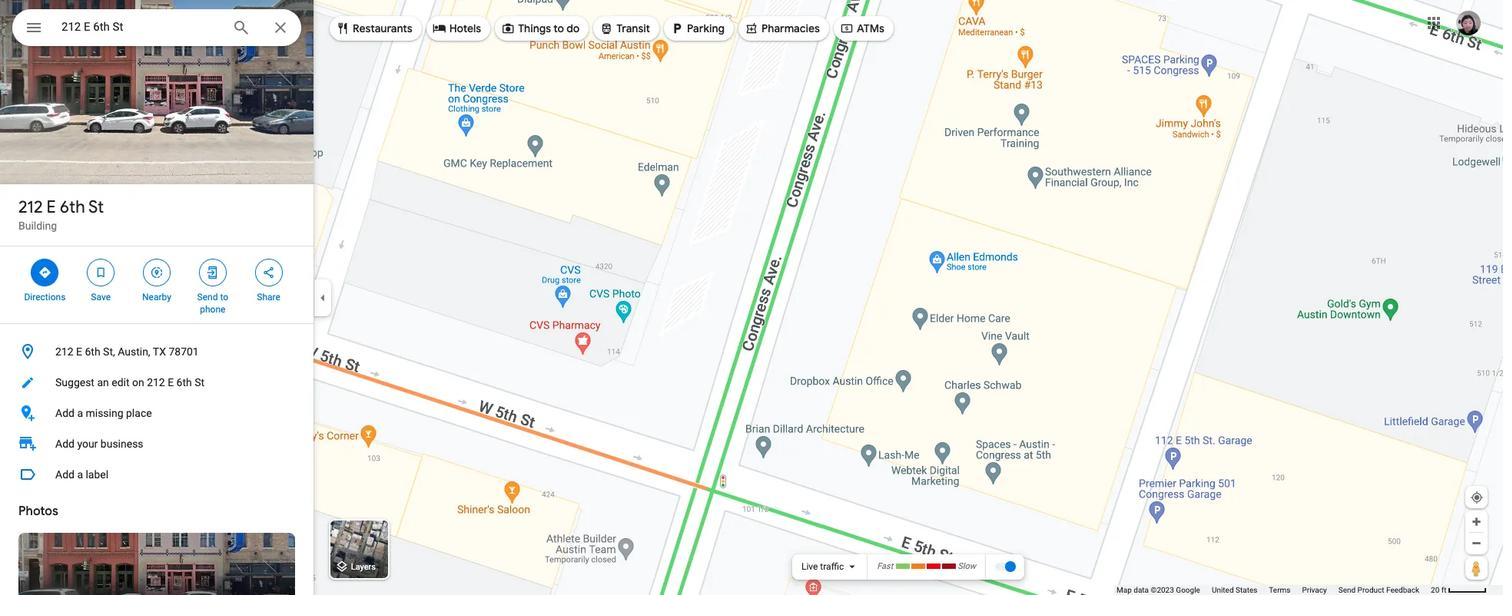 Task type: vqa. For each thing, say whether or not it's contained in the screenshot.


Task type: locate. For each thing, give the bounding box(es) containing it.
do
[[567, 22, 580, 35]]

on
[[132, 377, 144, 389]]

6th inside 212 e 6th st building
[[60, 197, 85, 218]]

e up building
[[47, 197, 56, 218]]

directions
[[24, 292, 66, 303]]

send left product
[[1339, 587, 1356, 595]]

add a label button
[[0, 460, 314, 490]]

1 horizontal spatial send
[[1339, 587, 1356, 595]]

0 vertical spatial st
[[88, 197, 104, 218]]

photos
[[18, 504, 58, 520]]

 parking
[[670, 20, 725, 37]]

e inside 212 e 6th st building
[[47, 197, 56, 218]]

1 vertical spatial 212
[[55, 346, 73, 358]]

78701
[[169, 346, 199, 358]]

to
[[554, 22, 564, 35], [220, 292, 228, 303]]

1 horizontal spatial e
[[76, 346, 82, 358]]

map data ©2023 google
[[1117, 587, 1201, 595]]

to left do
[[554, 22, 564, 35]]

add inside button
[[55, 469, 75, 481]]

©2023
[[1151, 587, 1174, 595]]


[[262, 264, 276, 281]]

add left label
[[55, 469, 75, 481]]

0 horizontal spatial e
[[47, 197, 56, 218]]

20 ft
[[1431, 587, 1447, 595]]

transit
[[617, 22, 650, 35]]

tx
[[153, 346, 166, 358]]

st inside 212 e 6th st building
[[88, 197, 104, 218]]

0 vertical spatial 6th
[[60, 197, 85, 218]]

2 add from the top
[[55, 438, 75, 450]]

a inside button
[[77, 407, 83, 420]]

0 vertical spatial add
[[55, 407, 75, 420]]

terms button
[[1269, 586, 1291, 596]]

add for add a missing place
[[55, 407, 75, 420]]

place
[[126, 407, 152, 420]]

0 vertical spatial 212
[[18, 197, 43, 218]]

0 horizontal spatial to
[[220, 292, 228, 303]]

e right on
[[168, 377, 174, 389]]

live traffic option
[[802, 562, 844, 573]]

phone
[[200, 304, 226, 315]]

to inside send to phone
[[220, 292, 228, 303]]

suggest an edit on 212 e 6th st button
[[0, 367, 314, 398]]

0 horizontal spatial st
[[88, 197, 104, 218]]

add a label
[[55, 469, 109, 481]]

st down 78701
[[195, 377, 205, 389]]

layers
[[351, 563, 376, 573]]

212 up building
[[18, 197, 43, 218]]

feedback
[[1387, 587, 1420, 595]]

e for st
[[47, 197, 56, 218]]

a left label
[[77, 469, 83, 481]]

a
[[77, 407, 83, 420], [77, 469, 83, 481]]

212 e 6th st main content
[[0, 0, 314, 596]]

 hotels
[[433, 20, 481, 37]]

map
[[1117, 587, 1132, 595]]

2 vertical spatial e
[[168, 377, 174, 389]]

a for label
[[77, 469, 83, 481]]

united
[[1212, 587, 1234, 595]]

212 e 6th st building
[[18, 197, 104, 232]]

st,
[[103, 346, 115, 358]]

 things to do
[[501, 20, 580, 37]]

212 E 6th St field
[[12, 9, 301, 46]]

nearby
[[142, 292, 171, 303]]

1 horizontal spatial 212
[[55, 346, 73, 358]]

0 vertical spatial to
[[554, 22, 564, 35]]

st
[[88, 197, 104, 218], [195, 377, 205, 389]]

edit
[[112, 377, 130, 389]]

add inside button
[[55, 407, 75, 420]]

ft
[[1442, 587, 1447, 595]]

 atms
[[840, 20, 885, 37]]

footer containing map data ©2023 google
[[1117, 586, 1431, 596]]

a inside button
[[77, 469, 83, 481]]

send up phone
[[197, 292, 218, 303]]


[[433, 20, 446, 37]]

e left st,
[[76, 346, 82, 358]]

0 vertical spatial a
[[77, 407, 83, 420]]

0 vertical spatial send
[[197, 292, 218, 303]]

e
[[47, 197, 56, 218], [76, 346, 82, 358], [168, 377, 174, 389]]

0 vertical spatial e
[[47, 197, 56, 218]]

fast
[[877, 562, 893, 572]]

1 vertical spatial 6th
[[85, 346, 100, 358]]

0 horizontal spatial 212
[[18, 197, 43, 218]]

add a missing place button
[[0, 398, 314, 429]]

google
[[1176, 587, 1201, 595]]

privacy
[[1302, 587, 1327, 595]]


[[840, 20, 854, 37]]

2 vertical spatial 6th
[[176, 377, 192, 389]]

1 vertical spatial a
[[77, 469, 83, 481]]

1 a from the top
[[77, 407, 83, 420]]

add for add your business
[[55, 438, 75, 450]]

show your location image
[[1470, 491, 1484, 505]]

212 up suggest on the left bottom of page
[[55, 346, 73, 358]]

 search field
[[12, 9, 301, 49]]

united states
[[1212, 587, 1258, 595]]

212 right on
[[147, 377, 165, 389]]

privacy button
[[1302, 586, 1327, 596]]

0 horizontal spatial send
[[197, 292, 218, 303]]

st up 
[[88, 197, 104, 218]]

missing
[[86, 407, 123, 420]]

6th for st
[[60, 197, 85, 218]]

1 vertical spatial e
[[76, 346, 82, 358]]

footer
[[1117, 586, 1431, 596]]

1 horizontal spatial to
[[554, 22, 564, 35]]

add for add a label
[[55, 469, 75, 481]]

united states button
[[1212, 586, 1258, 596]]

None field
[[61, 18, 220, 36]]

 pharmacies
[[745, 20, 820, 37]]


[[745, 20, 759, 37]]

212 inside 212 e 6th st building
[[18, 197, 43, 218]]

send inside button
[[1339, 587, 1356, 595]]

things
[[518, 22, 551, 35]]

2 a from the top
[[77, 469, 83, 481]]

1 vertical spatial add
[[55, 438, 75, 450]]

6th
[[60, 197, 85, 218], [85, 346, 100, 358], [176, 377, 192, 389]]

1 vertical spatial send
[[1339, 587, 1356, 595]]

1 vertical spatial to
[[220, 292, 228, 303]]

add your business link
[[0, 429, 314, 460]]

to inside  things to do
[[554, 22, 564, 35]]

send inside send to phone
[[197, 292, 218, 303]]

zoom out image
[[1471, 538, 1483, 550]]

send
[[197, 292, 218, 303], [1339, 587, 1356, 595]]

1 vertical spatial st
[[195, 377, 205, 389]]

a left missing
[[77, 407, 83, 420]]

2 horizontal spatial 212
[[147, 377, 165, 389]]

1 horizontal spatial st
[[195, 377, 205, 389]]

to up phone
[[220, 292, 228, 303]]

send for send product feedback
[[1339, 587, 1356, 595]]

pharmacies
[[762, 22, 820, 35]]

212
[[18, 197, 43, 218], [55, 346, 73, 358], [147, 377, 165, 389]]

2 vertical spatial add
[[55, 469, 75, 481]]

3 add from the top
[[55, 469, 75, 481]]

add a missing place
[[55, 407, 152, 420]]

product
[[1358, 587, 1385, 595]]

 restaurants
[[336, 20, 413, 37]]

data
[[1134, 587, 1149, 595]]

add down suggest on the left bottom of page
[[55, 407, 75, 420]]

1 add from the top
[[55, 407, 75, 420]]

terms
[[1269, 587, 1291, 595]]

add left your
[[55, 438, 75, 450]]

traffic
[[820, 562, 844, 573]]

add
[[55, 407, 75, 420], [55, 438, 75, 450], [55, 469, 75, 481]]



Task type: describe. For each thing, give the bounding box(es) containing it.
zoom in image
[[1471, 517, 1483, 528]]


[[670, 20, 684, 37]]

6th for st,
[[85, 346, 100, 358]]

google account: michele murakami  
(michele.murakami@adept.ai) image
[[1457, 10, 1481, 35]]


[[38, 264, 52, 281]]

show street view coverage image
[[1466, 557, 1488, 580]]

send product feedback button
[[1339, 586, 1420, 596]]


[[206, 264, 220, 281]]

your
[[77, 438, 98, 450]]


[[150, 264, 164, 281]]

add your business
[[55, 438, 143, 450]]

suggest an edit on 212 e 6th st
[[55, 377, 205, 389]]


[[94, 264, 108, 281]]

share
[[257, 292, 280, 303]]


[[600, 20, 614, 37]]

collapse side panel image
[[314, 289, 331, 306]]

 Show traffic  checkbox
[[995, 561, 1016, 574]]

2 vertical spatial 212
[[147, 377, 165, 389]]

footer inside google maps element
[[1117, 586, 1431, 596]]

212 e 6th st, austin, tx 78701
[[55, 346, 199, 358]]

suggest
[[55, 377, 95, 389]]

actions for 212 e 6th st region
[[0, 247, 314, 324]]

slow
[[958, 562, 976, 572]]

building
[[18, 220, 57, 232]]

austin,
[[118, 346, 150, 358]]

send product feedback
[[1339, 587, 1420, 595]]

label
[[86, 469, 109, 481]]

business
[[101, 438, 143, 450]]

save
[[91, 292, 111, 303]]

states
[[1236, 587, 1258, 595]]


[[25, 17, 43, 38]]

none field inside 212 e 6th st field
[[61, 18, 220, 36]]

212 e 6th st, austin, tx 78701 button
[[0, 337, 314, 367]]

live traffic
[[802, 562, 844, 573]]

212 for st
[[18, 197, 43, 218]]


[[336, 20, 350, 37]]

2 horizontal spatial e
[[168, 377, 174, 389]]

st inside button
[[195, 377, 205, 389]]

parking
[[687, 22, 725, 35]]

212 for st,
[[55, 346, 73, 358]]

send for send to phone
[[197, 292, 218, 303]]

an
[[97, 377, 109, 389]]

a for missing
[[77, 407, 83, 420]]

hotels
[[449, 22, 481, 35]]

20
[[1431, 587, 1440, 595]]

20 ft button
[[1431, 587, 1487, 595]]

live
[[802, 562, 818, 573]]

atms
[[857, 22, 885, 35]]

e for st,
[[76, 346, 82, 358]]

send to phone
[[197, 292, 228, 315]]

google maps element
[[0, 0, 1504, 596]]


[[501, 20, 515, 37]]

 button
[[12, 9, 55, 49]]

restaurants
[[353, 22, 413, 35]]

 transit
[[600, 20, 650, 37]]



